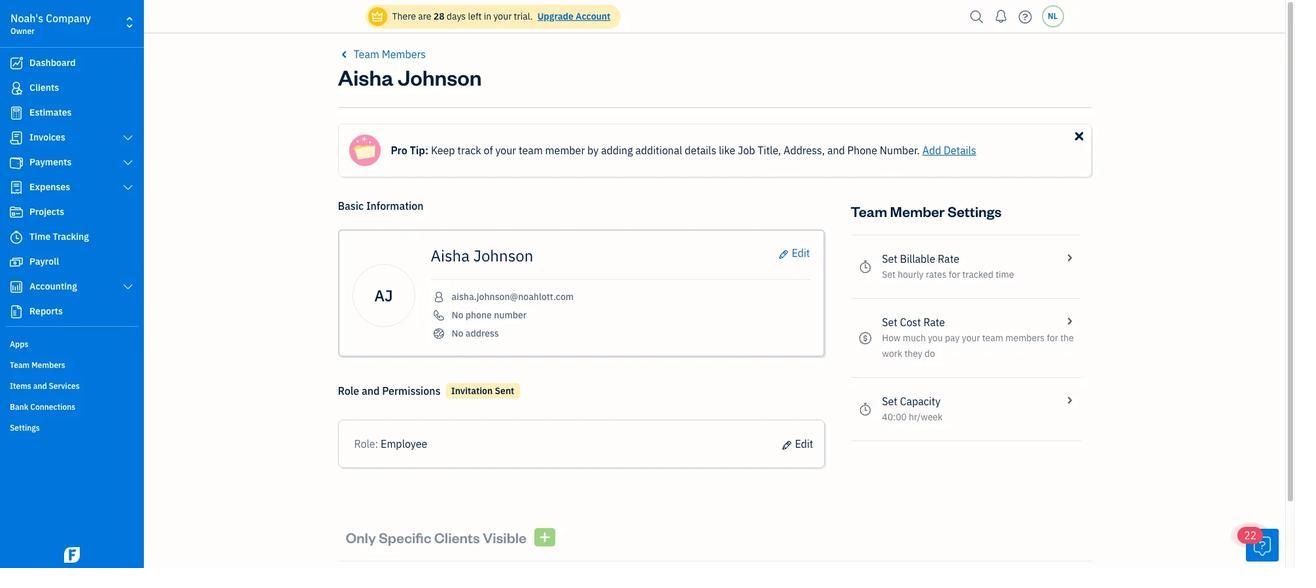 Task type: describe. For each thing, give the bounding box(es) containing it.
employee
[[381, 438, 428, 451]]

crown image
[[371, 9, 385, 23]]

phone
[[466, 310, 492, 321]]

expenses link
[[3, 176, 140, 200]]

noah's
[[10, 12, 43, 25]]

by
[[588, 144, 599, 157]]

add details link
[[923, 143, 977, 158]]

go to help image
[[1015, 7, 1036, 27]]

:
[[375, 438, 378, 451]]

number
[[494, 310, 527, 321]]

chevron large down image
[[122, 133, 134, 143]]

tip:
[[410, 144, 429, 157]]

for inside how much you pay your team members for the work they do
[[1047, 332, 1059, 344]]

payment image
[[9, 156, 24, 170]]

days
[[447, 10, 466, 22]]

tracked
[[963, 269, 994, 281]]

rates
[[926, 269, 947, 281]]

no for no address
[[452, 328, 464, 340]]

settings link
[[3, 418, 140, 438]]

do
[[925, 348, 936, 360]]

how
[[883, 332, 901, 344]]

resource center badge image
[[1247, 529, 1280, 562]]

notifications image
[[991, 3, 1012, 29]]

rate for set billable rate
[[938, 253, 960, 266]]

are
[[418, 10, 432, 22]]

payroll
[[29, 256, 59, 268]]

johnson for aisha johnson
[[398, 63, 482, 91]]

estimates link
[[3, 101, 140, 125]]

aj
[[375, 285, 393, 306]]

keep
[[431, 144, 455, 157]]

in
[[484, 10, 492, 22]]

40:00 hr/week
[[883, 412, 943, 423]]

you
[[929, 332, 943, 344]]

set cost rate
[[883, 316, 946, 329]]

hr/week
[[909, 412, 943, 423]]

trial.
[[514, 10, 533, 22]]

reports
[[29, 306, 63, 317]]

settings
[[10, 423, 40, 433]]

company
[[46, 12, 91, 25]]

payments link
[[3, 151, 140, 175]]

aisha for aisha  johnson
[[431, 245, 470, 266]]

no for no phone number
[[452, 310, 464, 321]]

set for set cost rate
[[883, 316, 898, 329]]

bank connections link
[[3, 397, 140, 417]]

nl
[[1049, 11, 1058, 21]]

accounting
[[29, 281, 77, 293]]

role : employee
[[354, 438, 428, 451]]

0 vertical spatial members
[[382, 48, 426, 61]]

track
[[458, 144, 482, 157]]

chart image
[[9, 281, 24, 294]]

0 vertical spatial team members link
[[338, 46, 426, 62]]

money image
[[9, 256, 24, 269]]

role and permissions
[[338, 385, 441, 398]]

1 vertical spatial edit
[[795, 438, 814, 451]]

bank connections
[[10, 403, 75, 412]]

set for set capacity
[[883, 395, 898, 408]]

address,
[[784, 144, 825, 157]]

0 vertical spatial edit
[[792, 247, 811, 260]]

0 vertical spatial team members
[[354, 48, 426, 61]]

details
[[685, 144, 717, 157]]

set for set hourly rates for tracked time
[[883, 269, 896, 281]]

invitation
[[451, 385, 493, 397]]

chevron large down image for payments
[[122, 158, 134, 168]]

0 vertical spatial team
[[519, 144, 543, 157]]

pay
[[946, 332, 960, 344]]

connections
[[30, 403, 75, 412]]

28
[[434, 10, 445, 22]]

pro
[[391, 144, 408, 157]]

account
[[576, 10, 611, 22]]

team inside main element
[[10, 361, 30, 370]]

sent
[[495, 385, 515, 397]]

0 vertical spatial for
[[949, 269, 961, 281]]

cost
[[901, 316, 922, 329]]

additional
[[636, 144, 683, 157]]

22 button
[[1238, 528, 1280, 562]]

there are 28 days left in your trial. upgrade account
[[392, 10, 611, 22]]

1 horizontal spatial team
[[354, 48, 380, 61]]

set capacity
[[883, 395, 941, 408]]

of
[[484, 144, 493, 157]]

primary default image
[[1070, 127, 1089, 145]]

and for role and permissions
[[362, 385, 380, 398]]

services
[[49, 382, 80, 391]]

dashboard
[[29, 57, 76, 69]]

items
[[10, 382, 31, 391]]

role for role : employee
[[354, 438, 375, 451]]

timer image
[[9, 231, 24, 244]]

information
[[366, 200, 424, 213]]

invitation sent
[[451, 385, 515, 397]]

chevron large down image for accounting
[[122, 282, 134, 293]]

adding
[[601, 144, 633, 157]]

rate for set cost rate
[[924, 316, 946, 329]]

role for role and permissions
[[338, 385, 359, 398]]

capacity
[[901, 395, 941, 408]]

the
[[1061, 332, 1074, 344]]



Task type: locate. For each thing, give the bounding box(es) containing it.
nl button
[[1042, 5, 1065, 27]]

1 vertical spatial role
[[354, 438, 375, 451]]

3 chevron large down image from the top
[[122, 282, 134, 293]]

johnson down 28
[[398, 63, 482, 91]]

2 no from the top
[[452, 328, 464, 340]]

upgrade account link
[[535, 10, 611, 22]]

team members up items and services
[[10, 361, 65, 370]]

add
[[923, 144, 942, 157]]

aisha for aisha johnson
[[338, 63, 394, 91]]

1 set from the top
[[883, 253, 898, 266]]

report image
[[9, 306, 24, 319]]

set left "hourly"
[[883, 269, 896, 281]]

for right rates
[[949, 269, 961, 281]]

0 vertical spatial team
[[354, 48, 380, 61]]

member
[[546, 144, 585, 157]]

1 chevron large down image from the top
[[122, 158, 134, 168]]

basic
[[338, 200, 364, 213]]

2 vertical spatial chevron large down image
[[122, 282, 134, 293]]

members up aisha johnson
[[382, 48, 426, 61]]

role left permissions on the bottom left of page
[[338, 385, 359, 398]]

like
[[719, 144, 736, 157]]

they
[[905, 348, 923, 360]]

set left billable
[[883, 253, 898, 266]]

1 horizontal spatial team members
[[354, 48, 426, 61]]

team inside how much you pay your team members for the work they do
[[983, 332, 1004, 344]]

0 vertical spatial edit link
[[777, 247, 811, 261]]

your right "in" in the left of the page
[[494, 10, 512, 22]]

chevron large down image for expenses
[[122, 183, 134, 193]]

items and services
[[10, 382, 80, 391]]

set for set billable rate
[[883, 253, 898, 266]]

0 horizontal spatial aisha
[[338, 63, 394, 91]]

2 set from the top
[[883, 269, 896, 281]]

time tracking link
[[3, 226, 140, 249]]

2 chevron large down image from the top
[[122, 183, 134, 193]]

aisha
[[338, 63, 394, 91], [431, 245, 470, 266]]

phone
[[848, 144, 878, 157]]

chevron large down image inside payments link
[[122, 158, 134, 168]]

0 horizontal spatial team
[[10, 361, 30, 370]]

permissions
[[382, 385, 441, 398]]

team left members
[[983, 332, 1004, 344]]

0 horizontal spatial team members link
[[3, 355, 140, 375]]

your inside how much you pay your team members for the work they do
[[962, 332, 981, 344]]

payroll link
[[3, 251, 140, 274]]

address
[[466, 328, 499, 340]]

1 vertical spatial your
[[496, 144, 517, 157]]

expenses
[[29, 181, 70, 193]]

number.
[[880, 144, 920, 157]]

team members
[[354, 48, 426, 61], [10, 361, 65, 370]]

search image
[[967, 7, 988, 27]]

set billable rate
[[883, 253, 960, 266]]

and right items
[[33, 382, 47, 391]]

items and services link
[[3, 376, 140, 396]]

and for items and services
[[33, 382, 47, 391]]

dashboard link
[[3, 52, 140, 75]]

aisha johnson
[[338, 63, 482, 91]]

work
[[883, 348, 903, 360]]

payments
[[29, 156, 72, 168]]

0 vertical spatial chevron large down image
[[122, 158, 134, 168]]

1 vertical spatial for
[[1047, 332, 1059, 344]]

johnson up aisha.johnson@noahlott.com
[[474, 245, 534, 266]]

apps
[[10, 340, 28, 349]]

and left phone
[[828, 144, 845, 157]]

job
[[738, 144, 756, 157]]

time
[[996, 269, 1015, 281]]

0 horizontal spatial and
[[33, 382, 47, 391]]

0 horizontal spatial team
[[519, 144, 543, 157]]

your right of
[[496, 144, 517, 157]]

invoices link
[[3, 126, 140, 150]]

basic information
[[338, 200, 424, 213]]

bank
[[10, 403, 28, 412]]

1 vertical spatial team
[[983, 332, 1004, 344]]

left
[[468, 10, 482, 22]]

no left phone
[[452, 310, 464, 321]]

your right pay on the bottom right of the page
[[962, 332, 981, 344]]

1 horizontal spatial and
[[362, 385, 380, 398]]

set up how
[[883, 316, 898, 329]]

aisha  johnson
[[431, 245, 534, 266]]

owner
[[10, 26, 35, 36]]

freshbooks image
[[62, 548, 82, 564]]

much
[[903, 332, 926, 344]]

and left permissions on the bottom left of page
[[362, 385, 380, 398]]

2 vertical spatial your
[[962, 332, 981, 344]]

1 vertical spatial no
[[452, 328, 464, 340]]

clients link
[[3, 77, 140, 100]]

0 vertical spatial your
[[494, 10, 512, 22]]

no
[[452, 310, 464, 321], [452, 328, 464, 340]]

team down the crown image
[[354, 48, 380, 61]]

invoice image
[[9, 132, 24, 145]]

members inside main element
[[31, 361, 65, 370]]

0 horizontal spatial for
[[949, 269, 961, 281]]

role
[[338, 385, 359, 398], [354, 438, 375, 451]]

4 set from the top
[[883, 395, 898, 408]]

team members link up aisha johnson
[[338, 46, 426, 62]]

team members inside main element
[[10, 361, 65, 370]]

1 vertical spatial chevron large down image
[[122, 183, 134, 193]]

1 vertical spatial rate
[[924, 316, 946, 329]]

chevron large down image inside accounting link
[[122, 282, 134, 293]]

your
[[494, 10, 512, 22], [496, 144, 517, 157], [962, 332, 981, 344]]

estimate image
[[9, 107, 24, 120]]

1 horizontal spatial members
[[382, 48, 426, 61]]

members up items and services
[[31, 361, 65, 370]]

1 vertical spatial team
[[10, 361, 30, 370]]

1 no from the top
[[452, 310, 464, 321]]

1 vertical spatial team members link
[[3, 355, 140, 375]]

1 horizontal spatial for
[[1047, 332, 1059, 344]]

chevron large down image inside the expenses 'link'
[[122, 183, 134, 193]]

22
[[1245, 529, 1257, 543]]

40:00
[[883, 412, 907, 423]]

aisha.johnson@noahlott.com
[[452, 291, 574, 303]]

rate up the set hourly rates for tracked time
[[938, 253, 960, 266]]

members
[[382, 48, 426, 61], [31, 361, 65, 370]]

1 vertical spatial aisha
[[431, 245, 470, 266]]

rate up you
[[924, 316, 946, 329]]

hourly
[[898, 269, 924, 281]]

main element
[[0, 0, 177, 569]]

dashboard image
[[9, 57, 24, 70]]

there
[[392, 10, 416, 22]]

2 horizontal spatial and
[[828, 144, 845, 157]]

0 horizontal spatial members
[[31, 361, 65, 370]]

projects
[[29, 206, 64, 218]]

0 vertical spatial no
[[452, 310, 464, 321]]

team members link
[[338, 46, 426, 62], [3, 355, 140, 375]]

johnson for aisha  johnson
[[474, 245, 534, 266]]

team down the apps
[[10, 361, 30, 370]]

johnson
[[398, 63, 482, 91], [474, 245, 534, 266]]

team members link down apps link
[[3, 355, 140, 375]]

team members link inside main element
[[3, 355, 140, 375]]

time tracking
[[29, 231, 89, 243]]

1 vertical spatial johnson
[[474, 245, 534, 266]]

reports link
[[3, 300, 140, 324]]

chevron large down image
[[122, 158, 134, 168], [122, 183, 134, 193], [122, 282, 134, 293]]

3 set from the top
[[883, 316, 898, 329]]

noah's company owner
[[10, 12, 91, 36]]

no left address at the bottom left of the page
[[452, 328, 464, 340]]

set up 40:00
[[883, 395, 898, 408]]

for left the
[[1047, 332, 1059, 344]]

0 horizontal spatial team members
[[10, 361, 65, 370]]

set
[[883, 253, 898, 266], [883, 269, 896, 281], [883, 316, 898, 329], [883, 395, 898, 408]]

0 vertical spatial aisha
[[338, 63, 394, 91]]

edit link
[[777, 247, 811, 261], [780, 438, 814, 452]]

1 vertical spatial members
[[31, 361, 65, 370]]

team
[[519, 144, 543, 157], [983, 332, 1004, 344]]

1 horizontal spatial team members link
[[338, 46, 426, 62]]

tracking
[[53, 231, 89, 243]]

title,
[[758, 144, 782, 157]]

1 horizontal spatial team
[[983, 332, 1004, 344]]

apps link
[[3, 334, 140, 354]]

0 vertical spatial johnson
[[398, 63, 482, 91]]

0 vertical spatial rate
[[938, 253, 960, 266]]

no address
[[452, 328, 499, 340]]

1 vertical spatial edit link
[[780, 438, 814, 452]]

upgrade
[[538, 10, 574, 22]]

1 vertical spatial team members
[[10, 361, 65, 370]]

details
[[944, 144, 977, 157]]

team members up aisha johnson
[[354, 48, 426, 61]]

pro tip: keep track of your team member by adding additional details like job title, address, and phone number. add details
[[391, 144, 977, 157]]

and
[[828, 144, 845, 157], [33, 382, 47, 391], [362, 385, 380, 398]]

team left member on the left of page
[[519, 144, 543, 157]]

no phone number
[[452, 310, 527, 321]]

client image
[[9, 82, 24, 95]]

projects link
[[3, 201, 140, 224]]

billable
[[901, 253, 936, 266]]

edit
[[792, 247, 811, 260], [795, 438, 814, 451]]

project image
[[9, 206, 24, 219]]

role left the employee
[[354, 438, 375, 451]]

0 vertical spatial role
[[338, 385, 359, 398]]

how much you pay your team members for the work they do
[[883, 332, 1074, 360]]

accounting link
[[3, 276, 140, 299]]

1 horizontal spatial aisha
[[431, 245, 470, 266]]

and inside items and services link
[[33, 382, 47, 391]]

expense image
[[9, 181, 24, 194]]

members
[[1006, 332, 1045, 344]]



Task type: vqa. For each thing, say whether or not it's contained in the screenshot.
rightmost to
no



